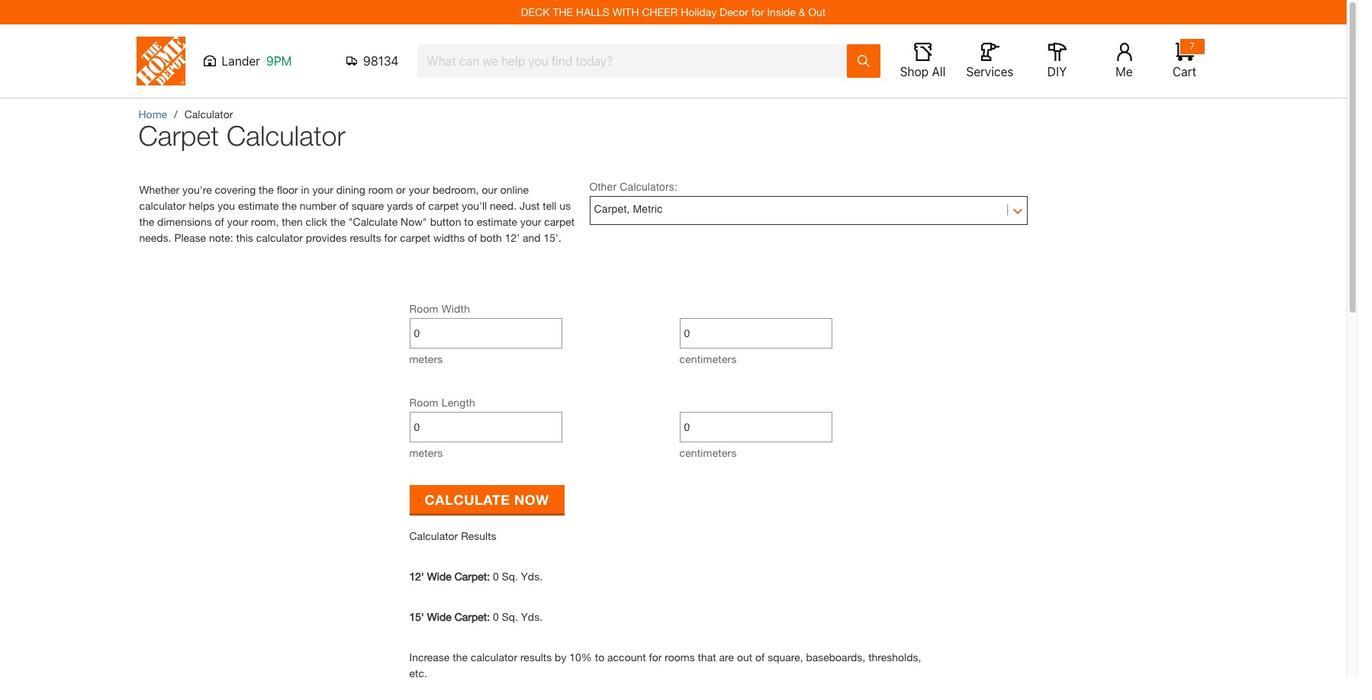 Task type: locate. For each thing, give the bounding box(es) containing it.
1 horizontal spatial results
[[520, 651, 552, 664]]

helps
[[189, 199, 215, 212]]

1 room from the top
[[409, 302, 439, 315]]

then
[[282, 215, 303, 228]]

2 carpet: from the top
[[454, 610, 490, 623]]

sq.
[[502, 570, 518, 583], [502, 610, 518, 623]]

room length
[[409, 396, 475, 409]]

wide right 15'
[[427, 610, 452, 623]]

0 down results
[[493, 570, 499, 583]]

meters for length
[[409, 446, 443, 459]]

1 vertical spatial yds.
[[521, 610, 543, 623]]

increase
[[409, 651, 450, 664]]

inside
[[767, 5, 796, 18]]

note:
[[209, 231, 233, 244]]

0
[[493, 570, 499, 583], [493, 610, 499, 623]]

1 vertical spatial wide
[[427, 610, 452, 623]]

0 vertical spatial to
[[464, 215, 474, 228]]

to right 10%
[[595, 651, 604, 664]]

this
[[236, 231, 253, 244]]

1 sq. from the top
[[502, 570, 518, 583]]

widths
[[433, 231, 465, 244]]

0 vertical spatial calculator
[[139, 199, 186, 212]]

deck
[[521, 5, 550, 18]]

1 vertical spatial sq.
[[502, 610, 518, 623]]

for
[[751, 5, 764, 18], [384, 231, 397, 244], [649, 651, 662, 664]]

2 vertical spatial calculator
[[471, 651, 517, 664]]

None number field
[[414, 319, 557, 348], [684, 319, 828, 348], [414, 413, 557, 442], [684, 413, 828, 442], [414, 319, 557, 348], [684, 319, 828, 348], [414, 413, 557, 442], [684, 413, 828, 442]]

results inside whether you're covering the floor in your dining room    or your bedroom, our online calculator helps you estimate the number    of square yards of carpet you'll need. just tell us the dimensions    of your room, then click the "calculate now" button to estimate your    carpet needs. please note: this calculator provides results    for carpet widths of both 12' and 15'.
[[350, 231, 381, 244]]

dining
[[336, 183, 365, 196]]

yds.
[[521, 570, 543, 583], [521, 610, 543, 623]]

meters
[[409, 353, 443, 365], [409, 446, 443, 459]]

home / calculator carpet calculator
[[138, 108, 346, 152]]

tell
[[543, 199, 557, 212]]

0 horizontal spatial results
[[350, 231, 381, 244]]

calculator down 15' wide carpet: 0 sq. yds.
[[471, 651, 517, 664]]

button
[[430, 215, 461, 228]]

floor
[[277, 183, 298, 196]]

decor
[[720, 5, 748, 18]]

0 vertical spatial wide
[[427, 570, 452, 583]]

1 vertical spatial for
[[384, 231, 397, 244]]

square,
[[768, 651, 803, 664]]

1 horizontal spatial for
[[649, 651, 662, 664]]

1 vertical spatial estimate
[[477, 215, 517, 228]]

1 horizontal spatial 12'
[[505, 231, 520, 244]]

of
[[339, 199, 349, 212], [416, 199, 425, 212], [215, 215, 224, 228], [468, 231, 477, 244], [755, 651, 765, 664]]

1 vertical spatial 0
[[493, 610, 499, 623]]

to down you'll
[[464, 215, 474, 228]]

our
[[482, 183, 497, 196]]

1 vertical spatial to
[[595, 651, 604, 664]]

estimate
[[238, 199, 279, 212], [477, 215, 517, 228]]

other calculators:
[[589, 181, 678, 193]]

1 0 from the top
[[493, 570, 499, 583]]

that
[[698, 651, 716, 664]]

1 carpet: from the top
[[454, 570, 490, 583]]

0 vertical spatial centimeters
[[679, 353, 737, 365]]

0 down 12' wide carpet: 0 sq. yds.
[[493, 610, 499, 623]]

0 vertical spatial sq.
[[502, 570, 518, 583]]

carpet down us
[[544, 215, 575, 228]]

0 vertical spatial for
[[751, 5, 764, 18]]

calculator up floor
[[227, 119, 346, 152]]

room
[[409, 302, 439, 315], [409, 396, 439, 409]]

0 horizontal spatial to
[[464, 215, 474, 228]]

the right increase
[[453, 651, 468, 664]]

your
[[312, 183, 333, 196], [409, 183, 430, 196], [227, 215, 248, 228], [520, 215, 541, 228]]

1 vertical spatial 12'
[[409, 570, 424, 583]]

results left by
[[520, 651, 552, 664]]

carpet down now"
[[400, 231, 430, 244]]

square
[[352, 199, 384, 212]]

carpet
[[428, 199, 459, 212], [544, 215, 575, 228], [400, 231, 430, 244]]

1 vertical spatial carpet:
[[454, 610, 490, 623]]

width
[[442, 302, 470, 315]]

meters down room length
[[409, 446, 443, 459]]

room
[[368, 183, 393, 196]]

98134 button
[[346, 53, 399, 69]]

all
[[932, 65, 946, 79]]

sq. up 15' wide carpet: 0 sq. yds.
[[502, 570, 518, 583]]

1 centimeters from the top
[[679, 353, 737, 365]]

the
[[259, 183, 274, 196], [282, 199, 297, 212], [139, 215, 154, 228], [330, 215, 345, 228], [453, 651, 468, 664]]

0 vertical spatial yds.
[[521, 570, 543, 583]]

1 yds. from the top
[[521, 570, 543, 583]]

2 horizontal spatial calculator
[[471, 651, 517, 664]]

meters up room length
[[409, 353, 443, 365]]

0 vertical spatial 0
[[493, 570, 499, 583]]

of inside 'increase the calculator results by 10% to account for rooms that are out of square, baseboards, thresholds, etc.'
[[755, 651, 765, 664]]

length
[[442, 396, 475, 409]]

0 horizontal spatial for
[[384, 231, 397, 244]]

2 centimeters from the top
[[679, 446, 737, 459]]

0 vertical spatial room
[[409, 302, 439, 315]]

rooms
[[665, 651, 695, 664]]

0 horizontal spatial 12'
[[409, 570, 424, 583]]

the up provides
[[330, 215, 345, 228]]

carpet: up 15' wide carpet: 0 sq. yds.
[[454, 570, 490, 583]]

room for room width
[[409, 302, 439, 315]]

10%
[[569, 651, 592, 664]]

yds. up 15' wide carpet: 0 sq. yds.
[[521, 570, 543, 583]]

out
[[737, 651, 752, 664]]

2 meters from the top
[[409, 446, 443, 459]]

0 vertical spatial estimate
[[238, 199, 279, 212]]

1 meters from the top
[[409, 353, 443, 365]]

room width
[[409, 302, 470, 315]]

carpet: for 12' wide carpet:
[[454, 570, 490, 583]]

room left width
[[409, 302, 439, 315]]

carpet
[[138, 119, 219, 152]]

1 vertical spatial carpet
[[544, 215, 575, 228]]

wide
[[427, 570, 452, 583], [427, 610, 452, 623]]

sq. for 15' wide carpet:
[[502, 610, 518, 623]]

"calculate
[[348, 215, 398, 228]]

calculator down then
[[256, 231, 303, 244]]

calculator right /
[[184, 108, 233, 121]]

you'll
[[462, 199, 487, 212]]

and
[[523, 231, 541, 244]]

the up "needs."
[[139, 215, 154, 228]]

wide down calculator results in the left bottom of the page
[[427, 570, 452, 583]]

0 horizontal spatial calculator
[[139, 199, 186, 212]]

2 yds. from the top
[[521, 610, 543, 623]]

results down the "calculate
[[350, 231, 381, 244]]

of right the "out"
[[755, 651, 765, 664]]

2 vertical spatial for
[[649, 651, 662, 664]]

0 vertical spatial 12'
[[505, 231, 520, 244]]

0 vertical spatial meters
[[409, 353, 443, 365]]

1 vertical spatial calculator
[[256, 231, 303, 244]]

holiday
[[681, 5, 717, 18]]

for down the "calculate
[[384, 231, 397, 244]]

15' wide carpet: 0 sq. yds.
[[409, 610, 543, 623]]

1 vertical spatial room
[[409, 396, 439, 409]]

halls
[[576, 5, 610, 18]]

0 vertical spatial results
[[350, 231, 381, 244]]

calculate
[[425, 491, 510, 508]]

sq. down 12' wide carpet: 0 sq. yds.
[[502, 610, 518, 623]]

0 vertical spatial carpet:
[[454, 570, 490, 583]]

yds. down 12' wide carpet: 0 sq. yds.
[[521, 610, 543, 623]]

room left the length in the bottom of the page
[[409, 396, 439, 409]]

12' wide carpet: 0 sq. yds.
[[409, 570, 543, 583]]

wide for 15'
[[427, 610, 452, 623]]

0 for 12' wide carpet:
[[493, 570, 499, 583]]

calculator
[[184, 108, 233, 121], [227, 119, 346, 152], [409, 530, 458, 543]]

2 horizontal spatial for
[[751, 5, 764, 18]]

carpet: down 12' wide carpet: 0 sq. yds.
[[454, 610, 490, 623]]

wide for 12'
[[427, 570, 452, 583]]

for left rooms
[[649, 651, 662, 664]]

carpet,
[[594, 203, 630, 215]]

1 vertical spatial results
[[520, 651, 552, 664]]

room for room length
[[409, 396, 439, 409]]

covering
[[215, 183, 256, 196]]

1 vertical spatial centimeters
[[679, 446, 737, 459]]

to
[[464, 215, 474, 228], [595, 651, 604, 664]]

12' up 15'
[[409, 570, 424, 583]]

12' left and
[[505, 231, 520, 244]]

2 sq. from the top
[[502, 610, 518, 623]]

are
[[719, 651, 734, 664]]

2 wide from the top
[[427, 610, 452, 623]]

whether
[[139, 183, 179, 196]]

carpet: for 15' wide carpet:
[[454, 610, 490, 623]]

for left inside
[[751, 5, 764, 18]]

results
[[350, 231, 381, 244], [520, 651, 552, 664]]

1 wide from the top
[[427, 570, 452, 583]]

2 room from the top
[[409, 396, 439, 409]]

with
[[613, 5, 639, 18]]

the
[[553, 5, 573, 18]]

other
[[589, 181, 617, 193]]

me
[[1116, 65, 1133, 79]]

calculator
[[139, 199, 186, 212], [256, 231, 303, 244], [471, 651, 517, 664]]

1 vertical spatial meters
[[409, 446, 443, 459]]

yds. for 15' wide carpet: 0 sq. yds.
[[521, 610, 543, 623]]

by
[[555, 651, 566, 664]]

calculator down whether at the left
[[139, 199, 186, 212]]

estimate up both
[[477, 215, 517, 228]]

2 0 from the top
[[493, 610, 499, 623]]

shop
[[900, 65, 929, 79]]

to inside 'increase the calculator results by 10% to account for rooms that are out of square, baseboards, thresholds, etc.'
[[595, 651, 604, 664]]

1 horizontal spatial to
[[595, 651, 604, 664]]

estimate up room,
[[238, 199, 279, 212]]

carpet up "button"
[[428, 199, 459, 212]]



Task type: vqa. For each thing, say whether or not it's contained in the screenshot.
Sq. related to 15' Wide Carpet:
yes



Task type: describe. For each thing, give the bounding box(es) containing it.
What can we help you find today? search field
[[427, 45, 846, 77]]

home
[[138, 108, 167, 121]]

0 vertical spatial carpet
[[428, 199, 459, 212]]

of up now"
[[416, 199, 425, 212]]

diy button
[[1033, 43, 1082, 79]]

you
[[218, 199, 235, 212]]

etc.
[[409, 667, 427, 678]]

thresholds,
[[868, 651, 921, 664]]

lander 9pm
[[222, 54, 292, 68]]

your up number
[[312, 183, 333, 196]]

your right or
[[409, 183, 430, 196]]

deck the halls with cheer holiday decor for inside & out link
[[521, 5, 826, 18]]

1 horizontal spatial calculator
[[256, 231, 303, 244]]

cart
[[1173, 65, 1196, 79]]

calculator results
[[409, 530, 496, 543]]

for inside whether you're covering the floor in your dining room    or your bedroom, our online calculator helps you estimate the number    of square yards of carpet you'll need. just tell us the dimensions    of your room, then click the "calculate now" button to estimate your    carpet needs. please note: this calculator provides results    for carpet widths of both 12' and 15'.
[[384, 231, 397, 244]]

you're
[[182, 183, 212, 196]]

of up note:
[[215, 215, 224, 228]]

of down dining
[[339, 199, 349, 212]]

needs.
[[139, 231, 171, 244]]

please
[[174, 231, 206, 244]]

0 for 15' wide carpet:
[[493, 610, 499, 623]]

increase the calculator results by 10% to account for rooms that are out of square, baseboards, thresholds, etc.
[[409, 651, 921, 678]]

metric
[[633, 203, 663, 215]]

cheer
[[642, 5, 678, 18]]

the left floor
[[259, 183, 274, 196]]

centimeters for width
[[679, 353, 737, 365]]

just
[[520, 199, 540, 212]]

sq. for 12' wide carpet:
[[502, 570, 518, 583]]

in
[[301, 183, 309, 196]]

calculate now button
[[409, 485, 565, 514]]

cart 7
[[1173, 40, 1196, 79]]

calculator inside 'increase the calculator results by 10% to account for rooms that are out of square, baseboards, thresholds, etc.'
[[471, 651, 517, 664]]

now"
[[401, 215, 427, 228]]

0 horizontal spatial estimate
[[238, 199, 279, 212]]

shop all button
[[898, 43, 947, 79]]

the home depot logo image
[[136, 37, 185, 85]]

yds. for 12' wide carpet: 0 sq. yds.
[[521, 570, 543, 583]]

lander
[[222, 54, 260, 68]]

meters for width
[[409, 353, 443, 365]]

or
[[396, 183, 406, 196]]

provides
[[306, 231, 347, 244]]

both
[[480, 231, 502, 244]]

the down floor
[[282, 199, 297, 212]]

results inside 'increase the calculator results by 10% to account for rooms that are out of square, baseboards, thresholds, etc.'
[[520, 651, 552, 664]]

services button
[[966, 43, 1014, 79]]

now
[[514, 491, 549, 508]]

calculators:
[[620, 181, 678, 193]]

me button
[[1100, 43, 1149, 79]]

to inside whether you're covering the floor in your dining room    or your bedroom, our online calculator helps you estimate the number    of square yards of carpet you'll need. just tell us the dimensions    of your room, then click the "calculate now" button to estimate your    carpet needs. please note: this calculator provides results    for carpet widths of both 12' and 15'.
[[464, 215, 474, 228]]

your up this
[[227, 215, 248, 228]]

centimeters for length
[[679, 446, 737, 459]]

carpet, metric button
[[594, 198, 1023, 220]]

9pm
[[266, 54, 292, 68]]

click
[[306, 215, 327, 228]]

deck the halls with cheer holiday decor for inside & out
[[521, 5, 826, 18]]

calculator left results
[[409, 530, 458, 543]]

carpet, metric
[[594, 203, 663, 215]]

room,
[[251, 215, 279, 228]]

bedroom,
[[433, 183, 479, 196]]

98134
[[363, 54, 399, 68]]

diy
[[1047, 65, 1067, 79]]

need.
[[490, 199, 517, 212]]

us
[[560, 199, 571, 212]]

1 horizontal spatial estimate
[[477, 215, 517, 228]]

12' inside whether you're covering the floor in your dining room    or your bedroom, our online calculator helps you estimate the number    of square yards of carpet you'll need. just tell us the dimensions    of your room, then click the "calculate now" button to estimate your    carpet needs. please note: this calculator provides results    for carpet widths of both 12' and 15'.
[[505, 231, 520, 244]]

home link
[[138, 108, 167, 121]]

15'.
[[544, 231, 562, 244]]

2 vertical spatial carpet
[[400, 231, 430, 244]]

15'
[[409, 610, 424, 623]]

online
[[500, 183, 529, 196]]

shop all
[[900, 65, 946, 79]]

/
[[174, 108, 178, 121]]

7
[[1190, 40, 1195, 52]]

number
[[300, 199, 336, 212]]

whether you're covering the floor in your dining room    or your bedroom, our online calculator helps you estimate the number    of square yards of carpet you'll need. just tell us the dimensions    of your room, then click the "calculate now" button to estimate your    carpet needs. please note: this calculator provides results    for carpet widths of both 12' and 15'.
[[139, 183, 575, 244]]

your up and
[[520, 215, 541, 228]]

of left both
[[468, 231, 477, 244]]

dimensions
[[157, 215, 212, 228]]

the inside 'increase the calculator results by 10% to account for rooms that are out of square, baseboards, thresholds, etc.'
[[453, 651, 468, 664]]

services
[[966, 65, 1014, 79]]

out
[[808, 5, 826, 18]]

&
[[799, 5, 805, 18]]

baseboards,
[[806, 651, 865, 664]]

calculate now
[[425, 491, 549, 508]]

for inside 'increase the calculator results by 10% to account for rooms that are out of square, baseboards, thresholds, etc.'
[[649, 651, 662, 664]]

results
[[461, 530, 496, 543]]

account
[[607, 651, 646, 664]]



